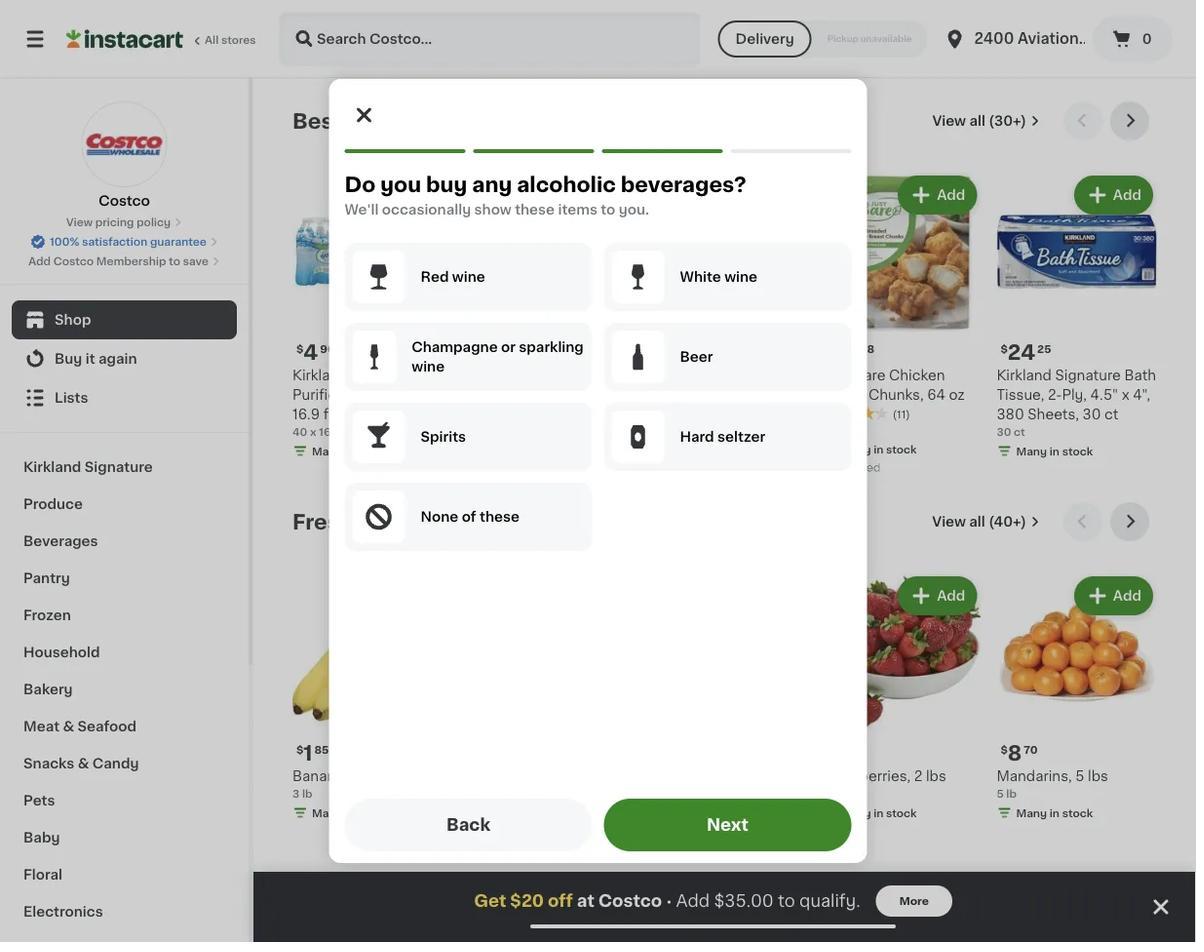 Task type: describe. For each thing, give the bounding box(es) containing it.
beverages
[[23, 535, 98, 548]]

2400 aviation dr button
[[944, 12, 1101, 66]]

many up 'get'
[[488, 808, 519, 819]]

buy
[[426, 174, 468, 195]]

lb for mandarins, 5 lbs
[[1007, 788, 1017, 799]]

champagne or sparkling wine
[[412, 340, 584, 374]]

many in stock for kirkland signature purified drinking water, 16.9 fl oz, 40-count
[[312, 446, 389, 457]]

stock down the 40-
[[358, 446, 389, 457]]

4.5"
[[1091, 388, 1119, 401]]

1 vertical spatial 16.9
[[319, 426, 342, 437]]

0 horizontal spatial 160
[[645, 426, 664, 437]]

more button
[[877, 886, 953, 917]]

baby
[[23, 831, 60, 845]]

stock right back
[[534, 808, 565, 819]]

do you buy any alcoholic beverages? we'll occasionally show these items to you.
[[345, 174, 747, 217]]

64 oz many in stock
[[821, 425, 917, 455]]

in down champagne or sparkling wine
[[522, 407, 532, 418]]

sheets, inside 'kirkland signature bath tissue, 2-ply, 4.5" x 4", 380 sheets, 30 ct 30 ct'
[[1028, 407, 1080, 421]]

membership
[[96, 256, 166, 267]]

bananas,
[[293, 769, 355, 783]]

again
[[99, 352, 137, 366]]

many down strawberries,
[[841, 808, 871, 819]]

22
[[832, 342, 859, 363]]

$ for mandarins, 5 lbs
[[1001, 744, 1008, 755]]

(30+)
[[989, 114, 1027, 128]]

best sellers
[[293, 111, 421, 131]]

shop
[[55, 313, 91, 327]]

instacart logo image
[[66, 27, 183, 51]]

kirkland signature bath tissue, 2-ply, 4.5" x 4", 380 sheets, 30 ct 30 ct
[[997, 368, 1157, 437]]

meat & seafood
[[23, 720, 137, 733]]

view pricing policy link
[[66, 215, 182, 230]]

product group containing 1
[[469, 172, 629, 424]]

white wine
[[680, 270, 758, 284]]

in down the mandarins, 5 lbs 5 lb
[[1050, 808, 1060, 819]]

stock down the bananas, 3 lbs 3 lb
[[358, 808, 389, 819]]

$35.00
[[714, 893, 774, 910]]

costco inside 'link'
[[53, 256, 94, 267]]

lb for strawberries, 2 lbs
[[830, 788, 841, 799]]

produce
[[23, 497, 83, 511]]

pantry link
[[12, 560, 237, 597]]

$ left the or
[[473, 343, 480, 354]]

product group containing 22
[[821, 172, 982, 479]]

costco logo image
[[81, 101, 167, 187]]

do
[[345, 174, 376, 195]]

occasionally
[[382, 203, 471, 217]]

snacks & candy
[[23, 757, 139, 771]]

many in stock up $20
[[488, 808, 565, 819]]

red
[[421, 270, 449, 284]]

12
[[732, 427, 746, 440]]

in down 'kirkland signature bath tissue, 2-ply, 4.5" x 4", 380 sheets, 30 ct 30 ct'
[[1050, 446, 1060, 457]]

next
[[707, 817, 749, 833]]

100% satisfaction guarantee
[[50, 237, 207, 247]]

seltzer
[[718, 430, 766, 444]]

40-
[[359, 407, 384, 421]]

0 button
[[1093, 16, 1173, 62]]

bare
[[855, 368, 886, 382]]

all stores link
[[66, 12, 257, 66]]

breast
[[821, 388, 866, 401]]

next button
[[604, 799, 852, 852]]

in down the bananas, 3 lbs 3 lb
[[346, 808, 356, 819]]

add inside treatment tracker modal dialog
[[676, 893, 710, 910]]

these inside do you buy any alcoholic beverages? we'll occasionally show these items to you.
[[515, 203, 555, 217]]

sheets, inside kirkland signature 2- ply paper towels, white, 160 create-a- size sheets, 12 ct
[[677, 427, 728, 440]]

signature for paper
[[704, 368, 769, 382]]

kirkland for ply
[[645, 368, 700, 382]]

sparkling
[[519, 340, 584, 354]]

view all (40+) button for fresh vegetables
[[925, 893, 1049, 932]]

delivery button
[[718, 20, 812, 58]]

lbs for 1
[[371, 769, 391, 783]]

qualify.
[[800, 893, 861, 910]]

view for best sellers
[[933, 114, 967, 128]]

it
[[86, 352, 95, 366]]

64 inside just bare chicken breast chunks, 64 oz
[[928, 388, 946, 401]]

kirkland for tissue,
[[997, 368, 1052, 382]]

3 inside product group
[[469, 387, 476, 398]]

1 horizontal spatial 1
[[480, 342, 489, 363]]

add button for 1
[[548, 178, 623, 213]]

$ 24 25
[[1001, 342, 1052, 363]]

160 ct
[[645, 426, 678, 437]]

2 24 from the left
[[1008, 342, 1036, 363]]

$ for bananas, 3 lbs
[[297, 744, 304, 755]]

red wine
[[421, 270, 485, 284]]

0 vertical spatial costco
[[99, 194, 150, 208]]

ply
[[645, 388, 666, 401]]

$ 1 85 for item carousel region containing fresh fruit
[[473, 342, 505, 363]]

(40+) for vegetables
[[989, 905, 1027, 919]]

lb for bananas, 3 lbs
[[302, 788, 313, 799]]

electronics link
[[12, 893, 237, 931]]

1 6 from the top
[[645, 789, 654, 802]]

beverages?
[[621, 174, 747, 195]]

floral link
[[12, 856, 237, 893]]

you.
[[619, 203, 650, 217]]

oz,
[[336, 407, 356, 421]]

chunks,
[[869, 388, 924, 401]]

chicken
[[890, 368, 946, 382]]

produce link
[[12, 486, 237, 523]]

many inside "64 oz many in stock"
[[841, 444, 871, 455]]

off
[[548, 893, 573, 910]]

all for 24
[[970, 114, 986, 128]]

a-
[[772, 407, 788, 421]]

signature for water,
[[351, 368, 417, 382]]

fruit
[[358, 512, 408, 532]]

snacks & candy link
[[12, 745, 237, 782]]

just bare chicken breast chunks, 64 oz
[[821, 368, 965, 401]]

beverages link
[[12, 523, 237, 560]]

many down the mandarins, 5 lbs 5 lb
[[1017, 808, 1048, 819]]

ct inside kirkland signature 2- ply paper towels, white, 160 create-a- size sheets, 12 ct
[[749, 427, 763, 440]]

avocado hass variety, 6 ct 6 ct many in stock
[[645, 769, 798, 838]]

stock down the mandarins, 5 lbs 5 lb
[[1063, 808, 1094, 819]]

seafood
[[78, 720, 137, 733]]

many down champagne or sparkling wine
[[488, 407, 519, 418]]

view all (40+) for vegetables
[[933, 905, 1027, 919]]

create-
[[720, 407, 772, 421]]

100%
[[50, 237, 79, 247]]

lb down champagne or sparkling wine
[[478, 387, 489, 398]]

stock down hard seltzer
[[711, 446, 741, 457]]

stock inside "64 oz many in stock"
[[887, 444, 917, 455]]

view all (40+) button for fresh fruit
[[925, 502, 1049, 541]]

70
[[1024, 744, 1038, 755]]

$ 8 70
[[1001, 743, 1038, 764]]

best
[[293, 111, 342, 131]]

item carousel region containing fresh fruit
[[293, 502, 1158, 877]]

(40+) for fruit
[[989, 515, 1027, 529]]

all for 8
[[970, 515, 986, 529]]

1 vertical spatial 30
[[997, 426, 1012, 437]]

2400
[[975, 32, 1015, 46]]

0 vertical spatial 5
[[1076, 769, 1085, 783]]

oz inside kirkland signature purified drinking water, 16.9 fl oz, 40-count 40 x 16.9 fl oz
[[354, 426, 367, 437]]

many down 380
[[1017, 446, 1048, 457]]

meat & seafood link
[[12, 708, 237, 745]]

1 horizontal spatial fl
[[344, 426, 352, 437]]

4",
[[1134, 388, 1151, 401]]

signature inside "link"
[[85, 460, 153, 474]]

shop link
[[12, 300, 237, 339]]

variety,
[[746, 769, 798, 783]]

in down strawberries, 2 lbs 2 lb
[[874, 808, 884, 819]]

3 down the bananas,
[[293, 788, 300, 799]]

just
[[821, 368, 851, 382]]

many in stock down champagne or sparkling wine
[[488, 407, 565, 418]]

stock down 'kirkland signature bath tissue, 2-ply, 4.5" x 4", 380 sheets, 30 ct 30 ct'
[[1063, 446, 1094, 457]]

stock inside avocado hass variety, 6 ct 6 ct many in stock
[[711, 827, 741, 838]]

get $20 off at costco • add $35.00 to qualify.
[[474, 893, 861, 910]]

hass
[[708, 769, 743, 783]]

delivery
[[736, 32, 795, 46]]

bananas, 3 lbs 3 lb
[[293, 769, 391, 799]]

many in stock for kirkland signature 2- ply paper towels, white, 160 create-a- size sheets, 12 ct
[[664, 446, 741, 457]]

many in stock for mandarins, 5 lbs
[[1017, 808, 1094, 819]]

back
[[447, 817, 491, 833]]

x inside 'kirkland signature bath tissue, 2-ply, 4.5" x 4", 380 sheets, 30 ct 30 ct'
[[1122, 388, 1130, 401]]

towels,
[[713, 388, 764, 401]]

lists
[[55, 391, 88, 405]]

pets
[[23, 794, 55, 808]]



Task type: locate. For each thing, give the bounding box(es) containing it.
64 down chicken
[[928, 388, 946, 401]]

water,
[[410, 388, 453, 401]]

25 up paper
[[686, 343, 700, 354]]

frozen
[[23, 609, 71, 622]]

1 horizontal spatial lbs
[[927, 769, 947, 783]]

$ inside $ 24 25
[[1001, 343, 1008, 354]]

costco left '•'
[[599, 893, 662, 910]]

1 vertical spatial 3 lb
[[469, 788, 489, 799]]

snacks
[[23, 757, 74, 771]]

view all (30+)
[[933, 114, 1027, 128]]

0 vertical spatial &
[[63, 720, 74, 733]]

hard
[[680, 430, 715, 444]]

1 vertical spatial item carousel region
[[293, 502, 1158, 877]]

buy
[[55, 352, 82, 366]]

1 up the bananas,
[[304, 743, 313, 764]]

sponsored badge image
[[821, 463, 880, 474]]

& inside the "snacks & candy" link
[[78, 757, 89, 771]]

3 lb up back
[[469, 788, 489, 799]]

to right $35.00
[[778, 893, 796, 910]]

strawberries, 2 lbs 2 lb
[[821, 769, 947, 799]]

1 vertical spatial fl
[[344, 426, 352, 437]]

kirkland inside 'kirkland signature bath tissue, 2-ply, 4.5" x 4", 380 sheets, 30 ct 30 ct'
[[997, 368, 1052, 382]]

aviation
[[1018, 32, 1079, 46]]

0 horizontal spatial 24
[[656, 342, 684, 363]]

lbs right the bananas,
[[371, 769, 391, 783]]

0 horizontal spatial &
[[63, 720, 74, 733]]

2
[[915, 769, 923, 783], [821, 788, 828, 799]]

costco up the view pricing policy link
[[99, 194, 150, 208]]

view for fresh fruit
[[933, 515, 966, 529]]

1 vertical spatial sheets,
[[677, 427, 728, 440]]

lbs
[[371, 769, 391, 783], [927, 769, 947, 783], [1089, 769, 1109, 783]]

lb down the bananas,
[[302, 788, 313, 799]]

candy
[[92, 757, 139, 771]]

0 vertical spatial 16.9
[[293, 407, 320, 421]]

spirits
[[421, 430, 466, 444]]

$ inside $ 8 70
[[1001, 744, 1008, 755]]

mandarins, 5 lbs 5 lb
[[997, 769, 1109, 799]]

of
[[462, 510, 477, 524]]

many in stock down the mandarins, 5 lbs 5 lb
[[1017, 808, 1094, 819]]

to down guarantee
[[169, 256, 180, 267]]

white
[[680, 270, 722, 284]]

0 horizontal spatial 25
[[686, 343, 700, 354]]

kirkland up purified
[[293, 368, 348, 382]]

2 all from the top
[[970, 515, 986, 529]]

0 vertical spatial $ 1 85
[[473, 342, 505, 363]]

1 vertical spatial view all (40+) button
[[925, 893, 1049, 932]]

these right of
[[480, 510, 520, 524]]

many in stock down oz,
[[312, 446, 389, 457]]

drinking
[[349, 388, 406, 401]]

add inside 'link'
[[28, 256, 51, 267]]

$ 1 85
[[473, 342, 505, 363], [297, 743, 329, 764]]

1 vertical spatial $ 1 85
[[297, 743, 329, 764]]

1 horizontal spatial 2
[[915, 769, 923, 783]]

lb
[[478, 387, 489, 398], [302, 788, 313, 799], [478, 788, 489, 799], [830, 788, 841, 799], [1007, 788, 1017, 799]]

0 horizontal spatial $ 1 85
[[297, 743, 329, 764]]

& left candy
[[78, 757, 89, 771]]

85 left the sparkling
[[491, 343, 505, 354]]

many in stock down 'kirkland signature bath tissue, 2-ply, 4.5" x 4", 380 sheets, 30 ct 30 ct'
[[1017, 446, 1094, 457]]

1 vertical spatial 5
[[997, 788, 1004, 799]]

all
[[205, 35, 219, 45]]

to left you.
[[601, 203, 616, 217]]

fl
[[324, 407, 333, 421], [344, 426, 352, 437]]

signature for 2-
[[1056, 368, 1122, 382]]

$ left 96
[[297, 343, 304, 354]]

alcoholic
[[517, 174, 616, 195]]

2 horizontal spatial lbs
[[1089, 769, 1109, 783]]

85 up the bananas,
[[315, 744, 329, 755]]

0 horizontal spatial 2
[[821, 788, 828, 799]]

treatment tracker modal dialog
[[254, 872, 1197, 942]]

add button for 4
[[372, 178, 447, 213]]

1 24 from the left
[[656, 342, 684, 363]]

2 6 from the top
[[645, 808, 652, 819]]

0 vertical spatial fresh
[[293, 512, 353, 532]]

2 vertical spatial to
[[778, 893, 796, 910]]

2 down $8.07 element
[[915, 769, 923, 783]]

1 vertical spatial x
[[310, 426, 317, 437]]

85 for item carousel region containing fresh fruit
[[491, 343, 505, 354]]

64 inside "64 oz many in stock"
[[821, 425, 836, 436]]

main content containing best sellers
[[254, 78, 1197, 942]]

0 horizontal spatial oz
[[354, 426, 367, 437]]

2 lbs from the left
[[927, 769, 947, 783]]

floral
[[23, 868, 62, 882]]

bakery link
[[12, 671, 237, 708]]

24 25
[[656, 342, 700, 363]]

1 horizontal spatial 30
[[1083, 407, 1102, 421]]

fresh for fresh vegetables
[[293, 902, 353, 922]]

& for snacks
[[78, 757, 89, 771]]

to inside 'link'
[[169, 256, 180, 267]]

1 25 from the left
[[686, 343, 700, 354]]

0 vertical spatial to
[[601, 203, 616, 217]]

0 vertical spatial 3 lb
[[469, 387, 489, 398]]

stores
[[221, 35, 256, 45]]

signature up the ply,
[[1056, 368, 1122, 382]]

fresh left vegetables
[[293, 902, 353, 922]]

policy
[[137, 217, 171, 228]]

0 vertical spatial 2-
[[773, 368, 787, 382]]

wine inside champagne or sparkling wine
[[412, 360, 445, 374]]

1 all from the top
[[970, 114, 986, 128]]

$ 1 85 for treatment tracker modal dialog
[[297, 743, 329, 764]]

kirkland
[[293, 368, 348, 382], [645, 368, 700, 382], [997, 368, 1052, 382], [23, 460, 81, 474]]

stock down the sparkling
[[534, 407, 565, 418]]

0 vertical spatial 1
[[480, 342, 489, 363]]

1 horizontal spatial 64
[[928, 388, 946, 401]]

product group containing 4
[[293, 172, 453, 463]]

1 vertical spatial 2-
[[1049, 388, 1063, 401]]

1 horizontal spatial wine
[[452, 270, 485, 284]]

$ up tissue,
[[1001, 343, 1008, 354]]

2 down strawberries,
[[821, 788, 828, 799]]

product group containing 8
[[997, 573, 1158, 825]]

fresh for fresh fruit
[[293, 512, 353, 532]]

8
[[1008, 743, 1022, 764]]

16.9 down oz,
[[319, 426, 342, 437]]

24 up tissue,
[[1008, 342, 1036, 363]]

0 horizontal spatial 64
[[821, 425, 836, 436]]

add button for 8
[[1077, 578, 1152, 614]]

16.9 up 40 on the top
[[293, 407, 320, 421]]

electronics
[[23, 905, 103, 919]]

item carousel region containing best sellers
[[293, 101, 1158, 487]]

1 vertical spatial 1
[[304, 743, 313, 764]]

vegetables
[[358, 902, 480, 922]]

0 vertical spatial 64
[[928, 388, 946, 401]]

household link
[[12, 634, 237, 671]]

0 vertical spatial these
[[515, 203, 555, 217]]

product group
[[293, 172, 453, 463], [469, 172, 629, 424], [645, 172, 805, 463], [821, 172, 982, 479], [997, 172, 1158, 463], [821, 573, 982, 825], [997, 573, 1158, 825]]

kirkland inside kirkland signature purified drinking water, 16.9 fl oz, 40-count 40 x 16.9 fl oz
[[293, 368, 348, 382]]

0 horizontal spatial 1
[[304, 743, 313, 764]]

item carousel region
[[293, 101, 1158, 487], [293, 502, 1158, 877]]

1 lbs from the left
[[371, 769, 391, 783]]

1 horizontal spatial oz
[[838, 425, 851, 436]]

pets link
[[12, 782, 237, 819]]

signature up drinking
[[351, 368, 417, 382]]

lbs inside the bananas, 3 lbs 3 lb
[[371, 769, 391, 783]]

many down hard
[[664, 446, 695, 457]]

wine for white wine
[[725, 270, 758, 284]]

64
[[928, 388, 946, 401], [821, 425, 836, 436]]

in inside avocado hass variety, 6 ct 6 ct many in stock
[[698, 827, 708, 838]]

0 vertical spatial all
[[970, 114, 986, 128]]

2 horizontal spatial wine
[[725, 270, 758, 284]]

2 vertical spatial all
[[970, 905, 986, 919]]

view all (40+)
[[933, 515, 1027, 529], [933, 905, 1027, 919]]

38
[[861, 343, 875, 354]]

3 up back
[[469, 788, 476, 799]]

0 horizontal spatial wine
[[412, 360, 445, 374]]

kirkland signature 2- ply paper towels, white, 160 create-a- size sheets, 12 ct
[[645, 368, 788, 440]]

$ 4 96
[[297, 342, 335, 363]]

1 vertical spatial fresh
[[293, 902, 353, 922]]

1 vertical spatial 6
[[645, 808, 652, 819]]

in right back
[[522, 808, 532, 819]]

0 vertical spatial 6
[[645, 789, 654, 802]]

mandarins,
[[997, 769, 1073, 783]]

lb inside the bananas, 3 lbs 3 lb
[[302, 788, 313, 799]]

add button for 24
[[1077, 178, 1152, 213]]

lb up back
[[478, 788, 489, 799]]

kirkland inside kirkland signature 2- ply paper towels, white, 160 create-a- size sheets, 12 ct
[[645, 368, 700, 382]]

sellers
[[347, 111, 421, 131]]

85 inside product group
[[491, 343, 505, 354]]

$ up the bananas,
[[297, 744, 304, 755]]

1 left the or
[[480, 342, 489, 363]]

in down avocado
[[698, 827, 708, 838]]

1 horizontal spatial 2-
[[1049, 388, 1063, 401]]

many in stock down hard
[[664, 446, 741, 457]]

x left 4",
[[1122, 388, 1130, 401]]

many in stock for bananas, 3 lbs
[[312, 808, 389, 819]]

1 horizontal spatial 25
[[1038, 343, 1052, 354]]

view for fresh vegetables
[[933, 905, 966, 919]]

30 down 380
[[997, 426, 1012, 437]]

1 vertical spatial 160
[[645, 426, 664, 437]]

6
[[645, 789, 654, 802], [645, 808, 652, 819]]

0 horizontal spatial 30
[[997, 426, 1012, 437]]

lbs for 8
[[1089, 769, 1109, 783]]

25 inside $ 24 25
[[1038, 343, 1052, 354]]

2 3 lb from the top
[[469, 788, 489, 799]]

0 vertical spatial item carousel region
[[293, 101, 1158, 487]]

64 down breast
[[821, 425, 836, 436]]

tissue,
[[997, 388, 1045, 401]]

0 horizontal spatial lbs
[[371, 769, 391, 783]]

$ left 70
[[1001, 744, 1008, 755]]

stock down the "hass"
[[711, 827, 741, 838]]

1 vertical spatial 64
[[821, 425, 836, 436]]

0 horizontal spatial 5
[[997, 788, 1004, 799]]

x
[[1122, 388, 1130, 401], [310, 426, 317, 437]]

1 vertical spatial to
[[169, 256, 180, 267]]

2- inside 'kirkland signature bath tissue, 2-ply, 4.5" x 4", 380 sheets, 30 ct 30 ct'
[[1049, 388, 1063, 401]]

in down hard
[[698, 446, 708, 457]]

0 horizontal spatial costco
[[53, 256, 94, 267]]

None search field
[[279, 12, 701, 66]]

3 lb inside product group
[[469, 387, 489, 398]]

$ 1 85 inside product group
[[473, 342, 505, 363]]

1 horizontal spatial $ 1 85
[[473, 342, 505, 363]]

160 up hard
[[692, 407, 716, 421]]

kirkland down 24 25
[[645, 368, 700, 382]]

0 vertical spatial fl
[[324, 407, 333, 421]]

2 horizontal spatial to
[[778, 893, 796, 910]]

fl left oz,
[[324, 407, 333, 421]]

$ for kirkland signature purified drinking water, 16.9 fl oz, 40-count
[[297, 343, 304, 354]]

0 vertical spatial view all (40+) button
[[925, 502, 1049, 541]]

x right 40 on the top
[[310, 426, 317, 437]]

1 vertical spatial these
[[480, 510, 520, 524]]

3 all from the top
[[970, 905, 986, 919]]

costco inside treatment tracker modal dialog
[[599, 893, 662, 910]]

wine up water,
[[412, 360, 445, 374]]

2- right tissue,
[[1049, 388, 1063, 401]]

lbs down $8.07 element
[[927, 769, 947, 783]]

oz
[[949, 388, 965, 401], [838, 425, 851, 436], [354, 426, 367, 437]]

product group containing add
[[821, 573, 982, 825]]

all stores
[[205, 35, 256, 45]]

pantry
[[23, 572, 70, 585]]

2 (40+) from the top
[[989, 905, 1027, 919]]

lbs inside strawberries, 2 lbs 2 lb
[[927, 769, 947, 783]]

1 horizontal spatial to
[[601, 203, 616, 217]]

at
[[577, 893, 595, 910]]

5 right mandarins,
[[1076, 769, 1085, 783]]

0 vertical spatial view all (40+)
[[933, 515, 1027, 529]]

oz inside just bare chicken breast chunks, 64 oz
[[949, 388, 965, 401]]

to inside do you buy any alcoholic beverages? we'll occasionally show these items to you.
[[601, 203, 616, 217]]

save
[[183, 256, 209, 267]]

lb inside strawberries, 2 lbs 2 lb
[[830, 788, 841, 799]]

frozen link
[[12, 597, 237, 634]]

these down the alcoholic
[[515, 203, 555, 217]]

0 vertical spatial (40+)
[[989, 515, 1027, 529]]

lbs inside the mandarins, 5 lbs 5 lb
[[1089, 769, 1109, 783]]

0 vertical spatial 160
[[692, 407, 716, 421]]

3 right the bananas,
[[359, 769, 367, 783]]

view
[[933, 114, 967, 128], [66, 217, 93, 228], [933, 515, 966, 529], [933, 905, 966, 919]]

1 vertical spatial (40+)
[[989, 905, 1027, 919]]

many in stock down strawberries, 2 lbs 2 lb
[[841, 808, 917, 819]]

1 vertical spatial all
[[970, 515, 986, 529]]

1 horizontal spatial 85
[[491, 343, 505, 354]]

2 view all (40+) from the top
[[933, 905, 1027, 919]]

oz down the 40-
[[354, 426, 367, 437]]

size
[[645, 427, 673, 440]]

many in stock for kirkland signature bath tissue, 2-ply, 4.5" x 4", 380 sheets, 30 ct
[[1017, 446, 1094, 457]]

&
[[63, 720, 74, 733], [78, 757, 89, 771]]

in inside "64 oz many in stock"
[[874, 444, 884, 455]]

guarantee
[[150, 237, 207, 247]]

& right meat
[[63, 720, 74, 733]]

oz down breast
[[838, 425, 851, 436]]

kirkland up tissue,
[[997, 368, 1052, 382]]

1 fresh from the top
[[293, 512, 353, 532]]

champagne
[[412, 340, 498, 354]]

stock down strawberries, 2 lbs 2 lb
[[887, 808, 917, 819]]

0 vertical spatial 85
[[491, 343, 505, 354]]

wine for red wine
[[452, 270, 485, 284]]

add your shopping preferences element
[[329, 79, 868, 863]]

signature
[[351, 368, 417, 382], [704, 368, 769, 382], [1056, 368, 1122, 382], [85, 460, 153, 474]]

kirkland up produce
[[23, 460, 81, 474]]

1 horizontal spatial x
[[1122, 388, 1130, 401]]

3 right water,
[[469, 387, 476, 398]]

in
[[522, 407, 532, 418], [874, 444, 884, 455], [346, 446, 356, 457], [698, 446, 708, 457], [1050, 446, 1060, 457], [346, 808, 356, 819], [522, 808, 532, 819], [874, 808, 884, 819], [1050, 808, 1060, 819], [698, 827, 708, 838]]

1 vertical spatial &
[[78, 757, 89, 771]]

16.9
[[293, 407, 320, 421], [319, 426, 342, 437]]

1 horizontal spatial 24
[[1008, 342, 1036, 363]]

bakery
[[23, 683, 73, 696]]

0 horizontal spatial 85
[[315, 744, 329, 755]]

160 inside kirkland signature 2- ply paper towels, white, 160 create-a- size sheets, 12 ct
[[692, 407, 716, 421]]

lb inside the mandarins, 5 lbs 5 lb
[[1007, 788, 1017, 799]]

many left next
[[664, 827, 695, 838]]

1 horizontal spatial sheets,
[[1028, 407, 1080, 421]]

$ inside the $ 4 96
[[297, 343, 304, 354]]

$ 1 85 up the bananas,
[[297, 743, 329, 764]]

all inside popup button
[[970, 114, 986, 128]]

signature inside kirkland signature 2- ply paper towels, white, 160 create-a- size sheets, 12 ct
[[704, 368, 769, 382]]

30 down 4.5"
[[1083, 407, 1102, 421]]

1 view all (40+) button from the top
[[925, 502, 1049, 541]]

many down oz,
[[312, 446, 343, 457]]

lb down strawberries,
[[830, 788, 841, 799]]

0 horizontal spatial to
[[169, 256, 180, 267]]

1 horizontal spatial 5
[[1076, 769, 1085, 783]]

2 horizontal spatial oz
[[949, 388, 965, 401]]

fresh left fruit
[[293, 512, 353, 532]]

$ for kirkland signature bath tissue, 2-ply, 4.5" x 4", 380 sheets, 30 ct
[[1001, 343, 1008, 354]]

wine right red
[[452, 270, 485, 284]]

service type group
[[718, 20, 928, 58]]

(11)
[[893, 409, 911, 420]]

0 horizontal spatial sheets,
[[677, 427, 728, 440]]

0 vertical spatial 30
[[1083, 407, 1102, 421]]

to inside treatment tracker modal dialog
[[778, 893, 796, 910]]

3 lbs from the left
[[1089, 769, 1109, 783]]

0 horizontal spatial 2-
[[773, 368, 787, 382]]

$8.07 element
[[821, 741, 982, 766]]

1 vertical spatial view all (40+)
[[933, 905, 1027, 919]]

24 up 'ply'
[[656, 342, 684, 363]]

2- inside kirkland signature 2- ply paper towels, white, 160 create-a- size sheets, 12 ct
[[773, 368, 787, 382]]

1 (40+) from the top
[[989, 515, 1027, 529]]

sheets, down the ply,
[[1028, 407, 1080, 421]]

22 38
[[832, 342, 875, 363]]

beer
[[680, 350, 713, 364]]

0 horizontal spatial x
[[310, 426, 317, 437]]

2 view all (40+) button from the top
[[925, 893, 1049, 932]]

25 inside 24 25
[[686, 343, 700, 354]]

96
[[320, 343, 335, 354]]

many inside avocado hass variety, 6 ct 6 ct many in stock
[[664, 827, 695, 838]]

0 vertical spatial x
[[1122, 388, 1130, 401]]

signature inside 'kirkland signature bath tissue, 2-ply, 4.5" x 4", 380 sheets, 30 ct 30 ct'
[[1056, 368, 1122, 382]]

1 vertical spatial costco
[[53, 256, 94, 267]]

many in stock for strawberries, 2 lbs
[[841, 808, 917, 819]]

1 view all (40+) from the top
[[933, 515, 1027, 529]]

show
[[475, 203, 512, 217]]

1 3 lb from the top
[[469, 387, 489, 398]]

1 vertical spatial 85
[[315, 744, 329, 755]]

oz inside "64 oz many in stock"
[[838, 425, 851, 436]]

5
[[1076, 769, 1085, 783], [997, 788, 1004, 799]]

in down oz,
[[346, 446, 356, 457]]

lbs right mandarins,
[[1089, 769, 1109, 783]]

2 vertical spatial costco
[[599, 893, 662, 910]]

kirkland inside "link"
[[23, 460, 81, 474]]

x inside kirkland signature purified drinking water, 16.9 fl oz, 40-count 40 x 16.9 fl oz
[[310, 426, 317, 437]]

2 25 from the left
[[1038, 343, 1052, 354]]

100% satisfaction guarantee button
[[30, 230, 218, 250]]

85 for treatment tracker modal dialog
[[315, 744, 329, 755]]

1 vertical spatial 2
[[821, 788, 828, 799]]

fl down oz,
[[344, 426, 352, 437]]

1 horizontal spatial &
[[78, 757, 89, 771]]

or
[[501, 340, 516, 354]]

view all (40+) for fruit
[[933, 515, 1027, 529]]

(40+)
[[989, 515, 1027, 529], [989, 905, 1027, 919]]

kirkland signature link
[[12, 449, 237, 486]]

lb down mandarins,
[[1007, 788, 1017, 799]]

buy it again link
[[12, 339, 237, 378]]

ct
[[1105, 407, 1119, 421], [667, 426, 678, 437], [1014, 426, 1026, 437], [749, 427, 763, 440], [658, 789, 672, 802], [655, 808, 666, 819]]

in up sponsored badge image
[[874, 444, 884, 455]]

view all (40+) inside item carousel region
[[933, 515, 1027, 529]]

many up sponsored badge image
[[841, 444, 871, 455]]

1 horizontal spatial 160
[[692, 407, 716, 421]]

any
[[472, 174, 512, 195]]

signature inside kirkland signature purified drinking water, 16.9 fl oz, 40-count 40 x 16.9 fl oz
[[351, 368, 417, 382]]

main content
[[254, 78, 1197, 942]]

many in stock
[[488, 407, 565, 418], [312, 446, 389, 457], [664, 446, 741, 457], [1017, 446, 1094, 457], [312, 808, 389, 819], [488, 808, 565, 819], [841, 808, 917, 819], [1017, 808, 1094, 819]]

0 vertical spatial 2
[[915, 769, 923, 783]]

many in stock down the bananas, 3 lbs 3 lb
[[312, 808, 389, 819]]

many down the bananas, 3 lbs 3 lb
[[312, 808, 343, 819]]

4
[[304, 342, 318, 363]]

2 fresh from the top
[[293, 902, 353, 922]]

kirkland for drinking
[[293, 368, 348, 382]]

2 item carousel region from the top
[[293, 502, 1158, 877]]

0 horizontal spatial fl
[[324, 407, 333, 421]]

view inside popup button
[[933, 114, 967, 128]]

3 lb
[[469, 387, 489, 398], [469, 788, 489, 799]]

$20
[[510, 893, 544, 910]]

& for meat
[[63, 720, 74, 733]]

& inside meat & seafood link
[[63, 720, 74, 733]]

these
[[515, 203, 555, 217], [480, 510, 520, 524]]

1 horizontal spatial costco
[[99, 194, 150, 208]]

1 item carousel region from the top
[[293, 101, 1158, 487]]

household
[[23, 646, 100, 659]]

hard seltzer
[[680, 430, 766, 444]]

0 vertical spatial sheets,
[[1028, 407, 1080, 421]]

fresh vegetables
[[293, 902, 480, 922]]

2- up a-
[[773, 368, 787, 382]]

wine right white
[[725, 270, 758, 284]]

2 horizontal spatial costco
[[599, 893, 662, 910]]



Task type: vqa. For each thing, say whether or not it's contained in the screenshot.
mussels inside the Patagonia Provisions Savory Sofrito Mussels. These mussels are seasoned sofrito-style, with cumin, thyme, onion and red bell pepper, then finished with organic olive oil and mussel broth.
no



